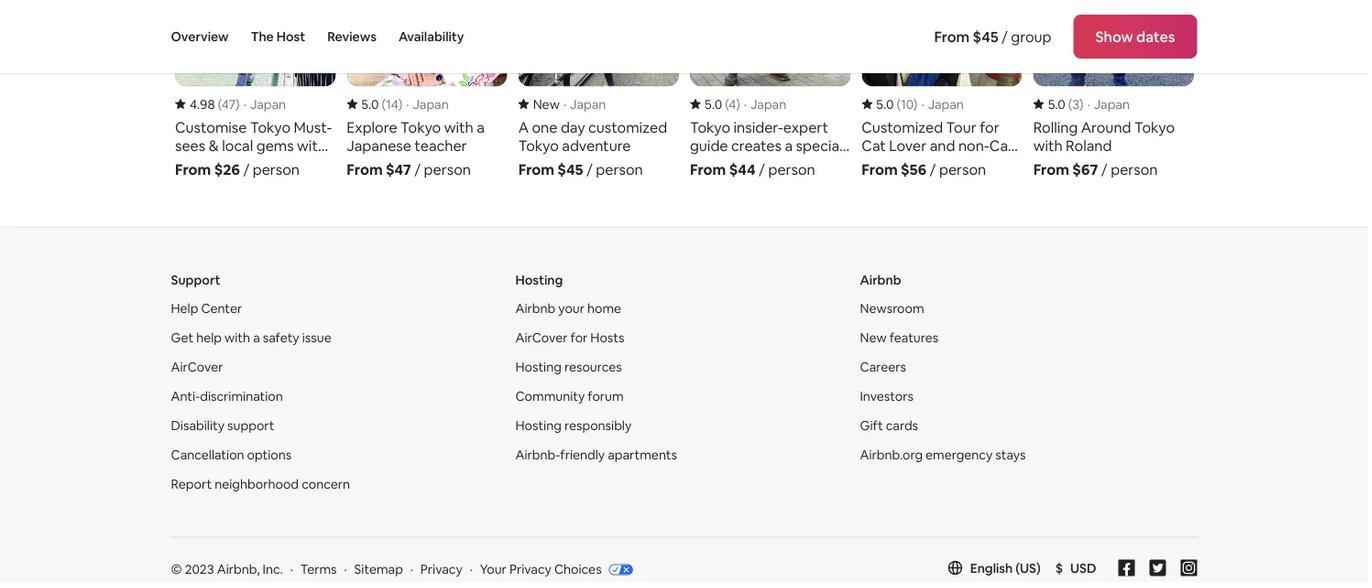 Task type: locate. For each thing, give the bounding box(es) containing it.
5.0 ( 10 )
[[876, 96, 917, 113]]

) inside tokyo insider-expert guide creates a special journey group
[[736, 96, 740, 113]]

0 horizontal spatial $45
[[557, 161, 583, 180]]

1 japan from the left
[[250, 96, 286, 113]]

/ for from $44 / person
[[759, 161, 765, 180]]

aircover for aircover for hosts
[[516, 331, 568, 347]]

choices
[[554, 563, 602, 579]]

/ inside tokyo insider-expert guide creates a special journey group
[[759, 161, 765, 180]]

1 ( from the left
[[217, 96, 221, 113]]

from $26 / person
[[175, 161, 299, 180]]

your privacy choices link
[[480, 563, 633, 580]]

· japan for $47
[[406, 96, 448, 113]]

· japan right '4'
[[744, 96, 786, 113]]

from $45 / person
[[518, 161, 643, 180]]

host
[[277, 28, 305, 45]]

/ for from $47 / person
[[414, 161, 420, 180]]

· right new experience; 0 reviews image
[[563, 96, 566, 113]]

from left $56
[[861, 161, 897, 180]]

5 ( from the left
[[1068, 96, 1072, 113]]

resources
[[565, 360, 622, 376]]

new for new
[[533, 96, 559, 113]]

5.0 left 10
[[876, 96, 894, 113]]

$45 down new experience; 0 reviews image
[[557, 161, 583, 180]]

navigate to twitter image
[[1150, 561, 1166, 578]]

japan
[[250, 96, 286, 113], [412, 96, 448, 113], [570, 96, 606, 113], [750, 96, 786, 113], [928, 96, 964, 113], [1094, 96, 1130, 113]]

cancellation options link
[[171, 448, 292, 464]]

5.0 inside the explore tokyo with a japanese teacher group
[[361, 96, 379, 113]]

· inside a one day customized tokyo adventure "group"
[[563, 96, 566, 113]]

1 horizontal spatial privacy
[[510, 563, 552, 579]]

1 horizontal spatial aircover
[[516, 331, 568, 347]]

2 · japan from the left
[[406, 96, 448, 113]]

· right 47
[[243, 96, 246, 113]]

rolling around tokyo with roland group
[[1033, 0, 1194, 180]]

4 ( from the left
[[896, 96, 900, 113]]

hosting for hosting
[[516, 272, 563, 289]]

aircover for aircover link
[[171, 360, 223, 376]]

3 japan from the left
[[570, 96, 606, 113]]

· for $56
[[921, 96, 924, 113]]

home
[[588, 301, 621, 318]]

· inside customise tokyo must-sees & local gems with local friend group
[[243, 96, 246, 113]]

person inside rolling around tokyo with roland group
[[1111, 161, 1158, 180]]

· japan inside tokyo insider-expert guide creates a special journey group
[[744, 96, 786, 113]]

privacy
[[421, 563, 463, 579], [510, 563, 552, 579]]

4 · japan from the left
[[744, 96, 786, 113]]

options
[[247, 448, 292, 464]]

disability
[[171, 419, 225, 435]]

/ inside a one day customized tokyo adventure "group"
[[586, 161, 592, 180]]

help
[[196, 331, 222, 347]]

from left $44
[[690, 161, 726, 180]]

from left $47
[[346, 161, 382, 180]]

( inside tokyo insider-expert guide creates a special journey group
[[725, 96, 728, 113]]

show
[[1096, 27, 1134, 46]]

0 horizontal spatial aircover
[[171, 360, 223, 376]]

/ inside the explore tokyo with a japanese teacher group
[[414, 161, 420, 180]]

emergency
[[926, 448, 993, 464]]

privacy link
[[421, 563, 463, 579]]

/ inside customized tour for cat lover and non-cat lover at cool site group
[[930, 161, 936, 180]]

· japan inside customise tokyo must-sees & local gems with local friend group
[[243, 96, 286, 113]]

1 5.0 from the left
[[361, 96, 379, 113]]

5.0 left '4'
[[704, 96, 722, 113]]

hosts
[[591, 331, 625, 347]]

airbnb-friendly apartments
[[516, 448, 677, 464]]

) inside customise tokyo must-sees & local gems with local friend group
[[235, 96, 239, 113]]

from
[[934, 27, 970, 46], [175, 161, 211, 180], [346, 161, 382, 180], [518, 161, 554, 180], [690, 161, 726, 180], [861, 161, 897, 180], [1033, 161, 1069, 180]]

(
[[217, 96, 221, 113], [381, 96, 385, 113], [725, 96, 728, 113], [896, 96, 900, 113], [1068, 96, 1072, 113]]

5.0 inside tokyo insider-expert guide creates a special journey group
[[704, 96, 722, 113]]

from inside tokyo insider-expert guide creates a special journey group
[[690, 161, 726, 180]]

from down new experience; 0 reviews image
[[518, 161, 554, 180]]

· japan inside a one day customized tokyo adventure "group"
[[563, 96, 606, 113]]

6 · japan from the left
[[1087, 96, 1130, 113]]

) inside rolling around tokyo with roland group
[[1079, 96, 1083, 113]]

2 5.0 from the left
[[704, 96, 722, 113]]

cancellation
[[171, 448, 244, 464]]

( inside the explore tokyo with a japanese teacher group
[[381, 96, 385, 113]]

$45 for from
[[557, 161, 583, 180]]

$
[[1056, 561, 1063, 578]]

3 5.0 from the left
[[876, 96, 894, 113]]

0 vertical spatial airbnb
[[860, 272, 901, 289]]

rating 5.0 out of 5; 10 reviews image
[[861, 96, 917, 113]]

hosting for hosting responsibly
[[516, 419, 562, 435]]

· japan inside the explore tokyo with a japanese teacher group
[[406, 96, 448, 113]]

0 vertical spatial aircover
[[516, 331, 568, 347]]

$ usd
[[1056, 561, 1097, 578]]

5.0 left 14
[[361, 96, 379, 113]]

overview button
[[171, 0, 229, 73]]

airbnb,
[[217, 563, 260, 579]]

japan right 14
[[412, 96, 448, 113]]

japan right 10
[[928, 96, 964, 113]]

2 japan from the left
[[412, 96, 448, 113]]

2 vertical spatial hosting
[[516, 419, 562, 435]]

$45
[[973, 27, 999, 46], [557, 161, 583, 180]]

aircover
[[516, 331, 568, 347], [171, 360, 223, 376]]

1 vertical spatial airbnb
[[516, 301, 556, 318]]

person inside a one day customized tokyo adventure "group"
[[596, 161, 643, 180]]

privacy left "your"
[[421, 563, 463, 579]]

0 horizontal spatial privacy
[[421, 563, 463, 579]]

· japan for $56
[[921, 96, 964, 113]]

show dates
[[1096, 27, 1176, 46]]

1 · japan from the left
[[243, 96, 286, 113]]

from $45 / group
[[934, 27, 1052, 46]]

/ inside rolling around tokyo with roland group
[[1101, 161, 1107, 180]]

0 horizontal spatial airbnb
[[516, 301, 556, 318]]

· japan right 3
[[1087, 96, 1130, 113]]

· japan right 47
[[243, 96, 286, 113]]

© 2023 airbnb, inc.
[[171, 563, 283, 579]]

person for from $26 / person
[[252, 161, 299, 180]]

/ for from $56 / person
[[930, 161, 936, 180]]

from inside customise tokyo must-sees & local gems with local friend group
[[175, 161, 211, 180]]

1 vertical spatial $45
[[557, 161, 583, 180]]

3 hosting from the top
[[516, 419, 562, 435]]

· for $26
[[243, 96, 246, 113]]

your privacy choices
[[480, 563, 602, 579]]

2 hosting from the top
[[516, 360, 562, 376]]

0 vertical spatial new
[[533, 96, 559, 113]]

forum
[[588, 389, 624, 406]]

5.0 inside customized tour for cat lover and non-cat lover at cool site group
[[876, 96, 894, 113]]

$56
[[901, 161, 926, 180]]

5.0
[[361, 96, 379, 113], [704, 96, 722, 113], [876, 96, 894, 113], [1048, 96, 1065, 113]]

2 person from the left
[[424, 161, 471, 180]]

2 ) from the left
[[398, 96, 402, 113]]

· inside the explore tokyo with a japanese teacher group
[[406, 96, 409, 113]]

usd
[[1071, 561, 1097, 578]]

new inside a one day customized tokyo adventure "group"
[[533, 96, 559, 113]]

· japan
[[243, 96, 286, 113], [406, 96, 448, 113], [563, 96, 606, 113], [744, 96, 786, 113], [921, 96, 964, 113], [1087, 96, 1130, 113]]

terms link
[[300, 563, 337, 579]]

6 person from the left
[[1111, 161, 1158, 180]]

airbnb.org emergency stays link
[[860, 448, 1026, 464]]

· for $44
[[744, 96, 747, 113]]

your
[[480, 563, 507, 579]]

from inside customized tour for cat lover and non-cat lover at cool site group
[[861, 161, 897, 180]]

features
[[890, 331, 939, 347]]

person inside customise tokyo must-sees & local gems with local friend group
[[252, 161, 299, 180]]

japan right 3
[[1094, 96, 1130, 113]]

· japan inside rolling around tokyo with roland group
[[1087, 96, 1130, 113]]

5.0 left 3
[[1048, 96, 1065, 113]]

person inside customized tour for cat lover and non-cat lover at cool site group
[[939, 161, 986, 180]]

( inside customise tokyo must-sees & local gems with local friend group
[[217, 96, 221, 113]]

japan inside rolling around tokyo with roland group
[[1094, 96, 1130, 113]]

japan for $56
[[928, 96, 964, 113]]

sitemap link
[[354, 563, 403, 579]]

japan inside customized tour for cat lover and non-cat lover at cool site group
[[928, 96, 964, 113]]

( for $56
[[896, 96, 900, 113]]

· for $47
[[406, 96, 409, 113]]

the host button
[[251, 0, 305, 73]]

from for from $67 / person
[[1033, 161, 1069, 180]]

2 ( from the left
[[381, 96, 385, 113]]

airbnb up newsroom
[[860, 272, 901, 289]]

help center
[[171, 301, 242, 318]]

· japan for $45
[[563, 96, 606, 113]]

( for $44
[[725, 96, 728, 113]]

· right 3
[[1087, 96, 1090, 113]]

japan inside tokyo insider-expert guide creates a special journey group
[[750, 96, 786, 113]]

3 ) from the left
[[736, 96, 740, 113]]

navigate to instagram image
[[1181, 561, 1198, 578]]

hosting up airbnb your home
[[516, 272, 563, 289]]

new
[[533, 96, 559, 113], [860, 331, 887, 347]]

· japan right 10
[[921, 96, 964, 113]]

community
[[516, 389, 585, 406]]

( inside customized tour for cat lover and non-cat lover at cool site group
[[896, 96, 900, 113]]

( for $26
[[217, 96, 221, 113]]

1 horizontal spatial new
[[860, 331, 887, 347]]

a
[[253, 331, 260, 347]]

inc.
[[263, 563, 283, 579]]

japan inside group
[[412, 96, 448, 113]]

hosting up 'community'
[[516, 360, 562, 376]]

/
[[1002, 27, 1008, 46], [243, 161, 249, 180], [414, 161, 420, 180], [586, 161, 592, 180], [759, 161, 765, 180], [930, 161, 936, 180], [1101, 161, 1107, 180]]

japan right 47
[[250, 96, 286, 113]]

group
[[1011, 27, 1052, 46]]

rating 5.0 out of 5; 14 reviews image
[[346, 96, 402, 113]]

1 hosting from the top
[[516, 272, 563, 289]]

from left $67
[[1033, 161, 1069, 180]]

) up $67
[[1079, 96, 1083, 113]]

from inside a one day customized tokyo adventure "group"
[[518, 161, 554, 180]]

new experience; 0 reviews image
[[518, 96, 559, 113]]

hosting up airbnb-
[[516, 419, 562, 435]]

/ for from $45 / person
[[586, 161, 592, 180]]

· right 14
[[406, 96, 409, 113]]

hosting responsibly
[[516, 419, 632, 435]]

aircover for hosts link
[[516, 331, 625, 347]]

( inside rolling around tokyo with roland group
[[1068, 96, 1072, 113]]

airbnb
[[860, 272, 901, 289], [516, 301, 556, 318]]

· inside rolling around tokyo with roland group
[[1087, 96, 1090, 113]]

privacy inside your privacy choices link
[[510, 563, 552, 579]]

· right '4'
[[744, 96, 747, 113]]

japan for $47
[[412, 96, 448, 113]]

person inside tokyo insider-expert guide creates a special journey group
[[768, 161, 815, 180]]

1 horizontal spatial $45
[[973, 27, 999, 46]]

1 vertical spatial hosting
[[516, 360, 562, 376]]

support
[[227, 419, 275, 435]]

1 vertical spatial new
[[860, 331, 887, 347]]

0 horizontal spatial new
[[533, 96, 559, 113]]

) inside the explore tokyo with a japanese teacher group
[[398, 96, 402, 113]]

· japan right 14
[[406, 96, 448, 113]]

new up careers link
[[860, 331, 887, 347]]

your
[[558, 301, 585, 318]]

1 horizontal spatial airbnb
[[860, 272, 901, 289]]

4 person from the left
[[768, 161, 815, 180]]

6 japan from the left
[[1094, 96, 1130, 113]]

community forum
[[516, 389, 624, 406]]

japan right new experience; 0 reviews image
[[570, 96, 606, 113]]

gift cards
[[860, 419, 919, 435]]

a one day customized tokyo adventure group
[[518, 0, 679, 180]]

0 vertical spatial hosting
[[516, 272, 563, 289]]

2 privacy from the left
[[510, 563, 552, 579]]

disability support link
[[171, 419, 275, 435]]

4 5.0 from the left
[[1048, 96, 1065, 113]]

5 ) from the left
[[1079, 96, 1083, 113]]

) up $44
[[736, 96, 740, 113]]

japan for $44
[[750, 96, 786, 113]]

3 · japan from the left
[[563, 96, 606, 113]]

5.0 inside rolling around tokyo with roland group
[[1048, 96, 1065, 113]]

· japan right new experience; 0 reviews image
[[563, 96, 606, 113]]

aircover up anti-
[[171, 360, 223, 376]]

anti-
[[171, 389, 200, 406]]

4 japan from the left
[[750, 96, 786, 113]]

$45 inside a one day customized tokyo adventure "group"
[[557, 161, 583, 180]]

from inside rolling around tokyo with roland group
[[1033, 161, 1069, 180]]

from for from $44 / person
[[690, 161, 726, 180]]

3
[[1072, 96, 1079, 113]]

· inside tokyo insider-expert guide creates a special journey group
[[744, 96, 747, 113]]

/ inside customise tokyo must-sees & local gems with local friend group
[[243, 161, 249, 180]]

1 ) from the left
[[235, 96, 239, 113]]

3 person from the left
[[596, 161, 643, 180]]

person inside the explore tokyo with a japanese teacher group
[[424, 161, 471, 180]]

· inside customized tour for cat lover and non-cat lover at cool site group
[[921, 96, 924, 113]]

japan inside a one day customized tokyo adventure "group"
[[570, 96, 606, 113]]

5 japan from the left
[[928, 96, 964, 113]]

privacy right "your"
[[510, 563, 552, 579]]

5.0 for $44
[[704, 96, 722, 113]]

airbnb your home link
[[516, 301, 621, 318]]

get
[[171, 331, 194, 347]]

aircover left 'for'
[[516, 331, 568, 347]]

· japan inside customized tour for cat lover and non-cat lover at cool site group
[[921, 96, 964, 113]]

careers link
[[860, 360, 906, 376]]

center
[[201, 301, 242, 318]]

disability support
[[171, 419, 275, 435]]

) right 4.98
[[235, 96, 239, 113]]

5 person from the left
[[939, 161, 986, 180]]

airbnb-friendly apartments link
[[516, 448, 677, 464]]

airbnb left your
[[516, 301, 556, 318]]

0 vertical spatial $45
[[973, 27, 999, 46]]

airbnb for airbnb your home
[[516, 301, 556, 318]]

from left group
[[934, 27, 970, 46]]

from inside the explore tokyo with a japanese teacher group
[[346, 161, 382, 180]]

) up $47
[[398, 96, 402, 113]]

japan for $26
[[250, 96, 286, 113]]

5.0 ( 3 )
[[1048, 96, 1083, 113]]

$45 left group
[[973, 27, 999, 46]]

· right 10
[[921, 96, 924, 113]]

4.98 ( 47 )
[[189, 96, 239, 113]]

) inside customized tour for cat lover and non-cat lover at cool site group
[[913, 96, 917, 113]]

)
[[235, 96, 239, 113], [398, 96, 402, 113], [736, 96, 740, 113], [913, 96, 917, 113], [1079, 96, 1083, 113]]

japan right '4'
[[750, 96, 786, 113]]

1 person from the left
[[252, 161, 299, 180]]

japan inside customise tokyo must-sees & local gems with local friend group
[[250, 96, 286, 113]]

hosting
[[516, 272, 563, 289], [516, 360, 562, 376], [516, 419, 562, 435]]

5.0 ( 4 )
[[704, 96, 740, 113]]

4 ) from the left
[[913, 96, 917, 113]]

from left $26
[[175, 161, 211, 180]]

3 ( from the left
[[725, 96, 728, 113]]

5 · japan from the left
[[921, 96, 964, 113]]

new up from $45 / person
[[533, 96, 559, 113]]

) up $56
[[913, 96, 917, 113]]

1 vertical spatial aircover
[[171, 360, 223, 376]]



Task type: vqa. For each thing, say whether or not it's contained in the screenshot.
the Loceri, for Loceri, Italy Stay with Alba Alba vacation home Blue room 3 beds $2,341 monthly before taxes
no



Task type: describe. For each thing, give the bounding box(es) containing it.
/ for from $67 / person
[[1101, 161, 1107, 180]]

5.0 for $56
[[876, 96, 894, 113]]

help
[[171, 301, 198, 318]]

english (us)
[[970, 561, 1041, 578]]

with
[[225, 331, 250, 347]]

new features link
[[860, 331, 939, 347]]

show dates link
[[1074, 15, 1198, 59]]

· japan for $67
[[1087, 96, 1130, 113]]

5.0 ( 14 )
[[361, 96, 402, 113]]

hosting for hosting resources
[[516, 360, 562, 376]]

1 privacy from the left
[[421, 563, 463, 579]]

( for $47
[[381, 96, 385, 113]]

/ for from $26 / person
[[243, 161, 249, 180]]

hosting responsibly link
[[516, 419, 632, 435]]

tokyo insider-expert guide creates a special journey group
[[690, 0, 850, 180]]

from for from $45 / person
[[518, 161, 554, 180]]

5.0 for $67
[[1048, 96, 1065, 113]]

the host
[[251, 28, 305, 45]]

) for $44
[[736, 96, 740, 113]]

) for $56
[[913, 96, 917, 113]]

dates
[[1137, 27, 1176, 46]]

issue
[[302, 331, 332, 347]]

person for from $47 / person
[[424, 161, 471, 180]]

aircover link
[[171, 360, 223, 376]]

new for new features
[[860, 331, 887, 347]]

responsibly
[[565, 419, 632, 435]]

community forum link
[[516, 389, 624, 406]]

( for $67
[[1068, 96, 1072, 113]]

japan for $45
[[570, 96, 606, 113]]

47
[[221, 96, 235, 113]]

person for from $56 / person
[[939, 161, 986, 180]]

$45 for from $45
[[973, 27, 999, 46]]

for
[[571, 331, 588, 347]]

concern
[[302, 477, 350, 494]]

from $47 / person
[[346, 161, 471, 180]]

gift
[[860, 419, 883, 435]]

airbnb.org
[[860, 448, 923, 464]]

anti-discrimination
[[171, 389, 283, 406]]

5.0 for $47
[[361, 96, 379, 113]]

report
[[171, 477, 212, 494]]

terms
[[300, 563, 337, 579]]

cards
[[886, 419, 919, 435]]

from $56 / person
[[861, 161, 986, 180]]

japan for $67
[[1094, 96, 1130, 113]]

safety
[[263, 331, 299, 347]]

availability
[[399, 28, 464, 45]]

from $67 / person
[[1033, 161, 1158, 180]]

· right inc.
[[290, 563, 293, 579]]

careers
[[860, 360, 906, 376]]

from for from $56 / person
[[861, 161, 897, 180]]

$26
[[214, 161, 240, 180]]

$47
[[385, 161, 411, 180]]

· for $67
[[1087, 96, 1090, 113]]

4
[[728, 96, 736, 113]]

airbnb your home
[[516, 301, 621, 318]]

14
[[385, 96, 398, 113]]

(us)
[[1016, 561, 1041, 578]]

navigate to facebook image
[[1119, 561, 1135, 578]]

hosting resources link
[[516, 360, 622, 376]]

investors
[[860, 389, 914, 406]]

10
[[900, 96, 913, 113]]

neighborhood
[[215, 477, 299, 494]]

) for $26
[[235, 96, 239, 113]]

from for from $47 / person
[[346, 161, 382, 180]]

$44
[[729, 161, 755, 180]]

get help with a safety issue link
[[171, 331, 332, 347]]

from for from $45 / group
[[934, 27, 970, 46]]

rating 5.0 out of 5; 4 reviews image
[[690, 96, 740, 113]]

person for from $44 / person
[[768, 161, 815, 180]]

explore tokyo with a japanese teacher group
[[346, 0, 507, 180]]

airbnb-
[[516, 448, 560, 464]]

customise tokyo must-sees & local gems with local friend group
[[175, 0, 335, 180]]

rating 5.0 out of 5; 3 reviews image
[[1033, 96, 1083, 113]]

help center link
[[171, 301, 242, 318]]

person for from $45 / person
[[596, 161, 643, 180]]

©
[[171, 563, 182, 579]]

) for $67
[[1079, 96, 1083, 113]]

rating 4.98 out of 5; 47 reviews image
[[175, 96, 239, 113]]

support
[[171, 272, 221, 289]]

the
[[251, 28, 274, 45]]

4.98
[[189, 96, 215, 113]]

overview
[[171, 28, 229, 45]]

report neighborhood concern
[[171, 477, 350, 494]]

get help with a safety issue
[[171, 331, 332, 347]]

customized tour for cat lover and non-cat lover at cool site group
[[861, 0, 1022, 180]]

english (us) button
[[948, 561, 1041, 578]]

from $44 / person
[[690, 161, 815, 180]]

hosting resources
[[516, 360, 622, 376]]

apartments
[[608, 448, 677, 464]]

reviews
[[327, 28, 377, 45]]

anti-discrimination link
[[171, 389, 283, 406]]

airbnb for airbnb
[[860, 272, 901, 289]]

stays
[[996, 448, 1026, 464]]

investors link
[[860, 389, 914, 406]]

· for $45
[[563, 96, 566, 113]]

· japan for $44
[[744, 96, 786, 113]]

aircover for hosts
[[516, 331, 625, 347]]

friendly
[[560, 448, 605, 464]]

sitemap
[[354, 563, 403, 579]]

gift cards link
[[860, 419, 919, 435]]

cancellation options
[[171, 448, 292, 464]]

airbnb.org emergency stays
[[860, 448, 1026, 464]]

new features
[[860, 331, 939, 347]]

from for from $26 / person
[[175, 161, 211, 180]]

· japan for $26
[[243, 96, 286, 113]]

) for $47
[[398, 96, 402, 113]]

availability button
[[399, 0, 464, 73]]

person for from $67 / person
[[1111, 161, 1158, 180]]

/ for from $45 / group
[[1002, 27, 1008, 46]]

reviews button
[[327, 0, 377, 73]]

2023
[[185, 563, 214, 579]]



